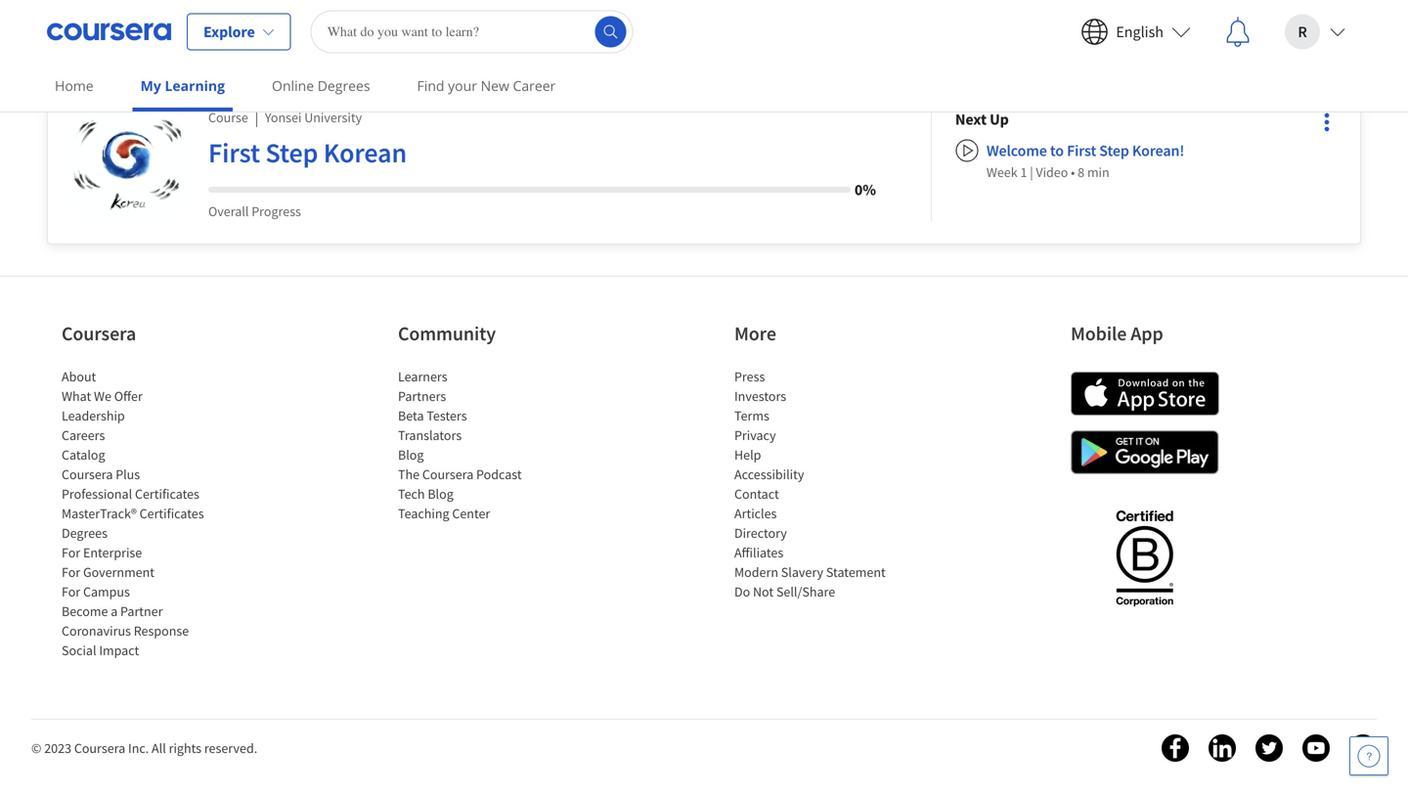 Task type: describe. For each thing, give the bounding box(es) containing it.
help
[[734, 446, 761, 464]]

list for community
[[398, 367, 564, 523]]

articles
[[734, 505, 777, 522]]

1 vertical spatial certificates
[[139, 505, 204, 522]]

1 overall progress from the top
[[208, 19, 301, 36]]

what we offer link
[[62, 387, 143, 405]]

teaching center link
[[398, 505, 490, 522]]

online
[[272, 76, 314, 95]]

teaching
[[398, 505, 449, 522]]

beta
[[398, 407, 424, 424]]

get it on google play image
[[1071, 430, 1220, 474]]

r
[[1298, 22, 1307, 42]]

modern
[[734, 563, 778, 581]]

help link
[[734, 446, 761, 464]]

affiliates
[[734, 544, 784, 561]]

coursera left inc.
[[74, 739, 125, 757]]

min
[[1087, 163, 1110, 181]]

center
[[452, 505, 490, 522]]

home link
[[47, 64, 101, 108]]

1 for from the top
[[62, 544, 80, 561]]

find your new career link
[[409, 64, 564, 108]]

for government link
[[62, 563, 155, 581]]

response
[[134, 622, 189, 640]]

learners partners beta testers translators blog the coursera podcast tech blog teaching center
[[398, 368, 522, 522]]

partners
[[398, 387, 446, 405]]

not
[[753, 583, 774, 600]]

professional
[[62, 485, 132, 503]]

press investors terms privacy help accessibility contact articles directory affiliates modern slavery statement do not sell/share
[[734, 368, 886, 600]]

degrees link
[[62, 524, 108, 542]]

statement
[[826, 563, 886, 581]]

to
[[1050, 141, 1064, 160]]

online degrees link
[[264, 64, 378, 108]]

coursera linkedin image
[[1209, 734, 1236, 762]]

become
[[62, 602, 108, 620]]

partner
[[120, 602, 163, 620]]

rights
[[169, 739, 202, 757]]

3 for from the top
[[62, 583, 80, 600]]

for campus link
[[62, 583, 130, 600]]

r button
[[1269, 0, 1361, 63]]

catalog
[[62, 446, 105, 464]]

list for more
[[734, 367, 901, 601]]

coronavirus
[[62, 622, 131, 640]]

enterprise
[[83, 544, 142, 561]]

modern slavery statement link
[[734, 563, 886, 581]]

english
[[1116, 22, 1164, 42]]

community
[[398, 321, 496, 346]]

career
[[513, 76, 556, 95]]

coursera inside learners partners beta testers translators blog the coursera podcast tech blog teaching center
[[422, 466, 474, 483]]

1 progress from the top
[[252, 19, 301, 36]]

0 horizontal spatial first
[[208, 135, 260, 170]]

tech
[[398, 485, 425, 503]]

leadership link
[[62, 407, 125, 424]]

1 overall from the top
[[208, 19, 249, 36]]

find
[[417, 76, 444, 95]]

the
[[398, 466, 420, 483]]

translators
[[398, 426, 462, 444]]

yonsei university
[[265, 109, 362, 126]]

0%
[[855, 180, 876, 200]]

mobile
[[1071, 321, 1127, 346]]

about what we offer leadership careers catalog coursera plus professional certificates mastertrack® certificates degrees for enterprise for government for campus become a partner coronavirus response social impact
[[62, 368, 204, 659]]

2 overall from the top
[[208, 202, 249, 220]]

english button
[[1065, 0, 1207, 63]]

about link
[[62, 368, 96, 385]]

catalog link
[[62, 446, 105, 464]]

week
[[987, 163, 1018, 181]]

become a partner link
[[62, 602, 163, 620]]

coursera youtube image
[[1303, 734, 1330, 762]]

impact
[[99, 642, 139, 659]]

directory
[[734, 524, 787, 542]]

mastertrack® certificates link
[[62, 505, 204, 522]]

partners link
[[398, 387, 446, 405]]

contact link
[[734, 485, 779, 503]]

my
[[141, 76, 161, 95]]

0 horizontal spatial step
[[266, 135, 318, 170]]

coursera instagram image
[[1350, 734, 1377, 762]]

translators link
[[398, 426, 462, 444]]

careers
[[62, 426, 105, 444]]

list for coursera
[[62, 367, 228, 660]]

podcast
[[476, 466, 522, 483]]

app
[[1131, 321, 1164, 346]]

1 horizontal spatial degrees
[[318, 76, 370, 95]]

2 progress from the top
[[252, 202, 301, 220]]

up
[[990, 110, 1009, 129]]

first step korean image
[[71, 108, 185, 221]]

What do you want to learn? text field
[[311, 10, 633, 53]]

press
[[734, 368, 765, 385]]

course
[[208, 109, 248, 126]]

privacy link
[[734, 426, 776, 444]]

tech blog link
[[398, 485, 454, 503]]



Task type: vqa. For each thing, say whether or not it's contained in the screenshot.
"Analytics"
no



Task type: locate. For each thing, give the bounding box(es) containing it.
inc.
[[128, 739, 149, 757]]

step down yonsei
[[266, 135, 318, 170]]

first up 8
[[1067, 141, 1096, 160]]

accessibility link
[[734, 466, 804, 483]]

1 vertical spatial degrees
[[62, 524, 108, 542]]

0 horizontal spatial blog
[[398, 446, 424, 464]]

blog up the
[[398, 446, 424, 464]]

progress
[[252, 19, 301, 36], [252, 202, 301, 220]]

coursera up about "link"
[[62, 321, 136, 346]]

list
[[62, 367, 228, 660], [398, 367, 564, 523], [734, 367, 901, 601]]

more option for first step korean image
[[1313, 109, 1341, 136]]

•
[[1071, 163, 1075, 181]]

my learning
[[141, 76, 225, 95]]

1 vertical spatial blog
[[428, 485, 454, 503]]

more
[[734, 321, 776, 346]]

8
[[1078, 163, 1085, 181]]

1 vertical spatial overall
[[208, 202, 249, 220]]

blog
[[398, 446, 424, 464], [428, 485, 454, 503]]

1 list from the left
[[62, 367, 228, 660]]

coursera image
[[47, 16, 171, 47]]

list containing learners
[[398, 367, 564, 523]]

video
[[1036, 163, 1068, 181]]

overall
[[208, 19, 249, 36], [208, 202, 249, 220]]

1 vertical spatial overall progress
[[208, 202, 301, 220]]

certificates down professional certificates "link"
[[139, 505, 204, 522]]

degrees
[[318, 76, 370, 95], [62, 524, 108, 542]]

|
[[1030, 163, 1033, 181]]

1 vertical spatial for
[[62, 563, 80, 581]]

coursera down catalog "link"
[[62, 466, 113, 483]]

investors
[[734, 387, 786, 405]]

©
[[31, 739, 41, 757]]

2 vertical spatial for
[[62, 583, 80, 600]]

progress down the first step korean
[[252, 202, 301, 220]]

degrees down 'mastertrack®' on the left bottom of the page
[[62, 524, 108, 542]]

affiliates link
[[734, 544, 784, 561]]

find your new career
[[417, 76, 556, 95]]

social
[[62, 642, 96, 659]]

social impact link
[[62, 642, 139, 659]]

learners link
[[398, 368, 448, 385]]

welcome to first step korean! week 1 | video • 8 min
[[987, 141, 1185, 181]]

all
[[152, 739, 166, 757]]

offer
[[114, 387, 143, 405]]

government
[[83, 563, 155, 581]]

first step korean link
[[208, 135, 876, 178]]

progress up online
[[252, 19, 301, 36]]

1 horizontal spatial first
[[1067, 141, 1096, 160]]

for up become
[[62, 583, 80, 600]]

first
[[208, 135, 260, 170], [1067, 141, 1096, 160]]

press link
[[734, 368, 765, 385]]

learning
[[165, 76, 225, 95]]

contact
[[734, 485, 779, 503]]

step up the min
[[1100, 141, 1129, 160]]

a
[[111, 602, 118, 620]]

0 horizontal spatial list
[[62, 367, 228, 660]]

coursera facebook image
[[1162, 734, 1189, 762]]

yonsei
[[265, 109, 302, 126]]

directory link
[[734, 524, 787, 542]]

what
[[62, 387, 91, 405]]

careers link
[[62, 426, 105, 444]]

None search field
[[311, 10, 633, 53]]

university
[[304, 109, 362, 126]]

1 horizontal spatial list
[[398, 367, 564, 523]]

mastertrack®
[[62, 505, 137, 522]]

terms link
[[734, 407, 770, 424]]

logo of certified b corporation image
[[1105, 499, 1185, 616]]

reserved.
[[204, 739, 257, 757]]

help center image
[[1357, 744, 1381, 768]]

list containing press
[[734, 367, 901, 601]]

0 vertical spatial overall progress
[[208, 19, 301, 36]]

step
[[266, 135, 318, 170], [1100, 141, 1129, 160]]

welcome
[[987, 141, 1047, 160]]

campus
[[83, 583, 130, 600]]

coursera plus link
[[62, 466, 140, 483]]

explore
[[203, 22, 255, 42]]

0 horizontal spatial degrees
[[62, 524, 108, 542]]

my learning link
[[133, 64, 233, 111]]

first step korean
[[208, 135, 407, 170]]

new
[[481, 76, 509, 95]]

coursera twitter image
[[1256, 734, 1283, 762]]

we
[[94, 387, 111, 405]]

for up for campus link
[[62, 563, 80, 581]]

for down degrees link
[[62, 544, 80, 561]]

step inside 'welcome to first step korean! week 1 | video • 8 min'
[[1100, 141, 1129, 160]]

0 vertical spatial blog
[[398, 446, 424, 464]]

0 vertical spatial progress
[[252, 19, 301, 36]]

for enterprise link
[[62, 544, 142, 561]]

blog up teaching center link
[[428, 485, 454, 503]]

overall progress up online
[[208, 19, 301, 36]]

© 2023 coursera inc. all rights reserved.
[[31, 739, 257, 757]]

2 horizontal spatial list
[[734, 367, 901, 601]]

0 vertical spatial certificates
[[135, 485, 199, 503]]

privacy
[[734, 426, 776, 444]]

degrees inside about what we offer leadership careers catalog coursera plus professional certificates mastertrack® certificates degrees for enterprise for government for campus become a partner coronavirus response social impact
[[62, 524, 108, 542]]

2 list from the left
[[398, 367, 564, 523]]

korean!
[[1132, 141, 1185, 160]]

first down 'course'
[[208, 135, 260, 170]]

investors link
[[734, 387, 786, 405]]

download on the app store image
[[1071, 372, 1220, 416]]

accessibility
[[734, 466, 804, 483]]

3 list from the left
[[734, 367, 901, 601]]

testers
[[427, 407, 467, 424]]

0 vertical spatial overall
[[208, 19, 249, 36]]

coursera up tech blog link
[[422, 466, 474, 483]]

2023
[[44, 739, 71, 757]]

leadership
[[62, 407, 125, 424]]

list containing about
[[62, 367, 228, 660]]

learners
[[398, 368, 448, 385]]

blog link
[[398, 446, 424, 464]]

home
[[55, 76, 94, 95]]

1
[[1020, 163, 1027, 181]]

articles link
[[734, 505, 777, 522]]

2 for from the top
[[62, 563, 80, 581]]

coursera inside about what we offer leadership careers catalog coursera plus professional certificates mastertrack® certificates degrees for enterprise for government for campus become a partner coronavirus response social impact
[[62, 466, 113, 483]]

1 horizontal spatial blog
[[428, 485, 454, 503]]

degrees up university
[[318, 76, 370, 95]]

1 vertical spatial progress
[[252, 202, 301, 220]]

0 vertical spatial degrees
[[318, 76, 370, 95]]

your
[[448, 76, 477, 95]]

first inside 'welcome to first step korean! week 1 | video • 8 min'
[[1067, 141, 1096, 160]]

online degrees
[[272, 76, 370, 95]]

overall up learning
[[208, 19, 249, 36]]

overall progress down the first step korean
[[208, 202, 301, 220]]

about
[[62, 368, 96, 385]]

1 horizontal spatial step
[[1100, 141, 1129, 160]]

overall down 'course'
[[208, 202, 249, 220]]

0 vertical spatial for
[[62, 544, 80, 561]]

sell/share
[[776, 583, 835, 600]]

coronavirus response link
[[62, 622, 189, 640]]

certificates up mastertrack® certificates link
[[135, 485, 199, 503]]

2 overall progress from the top
[[208, 202, 301, 220]]



